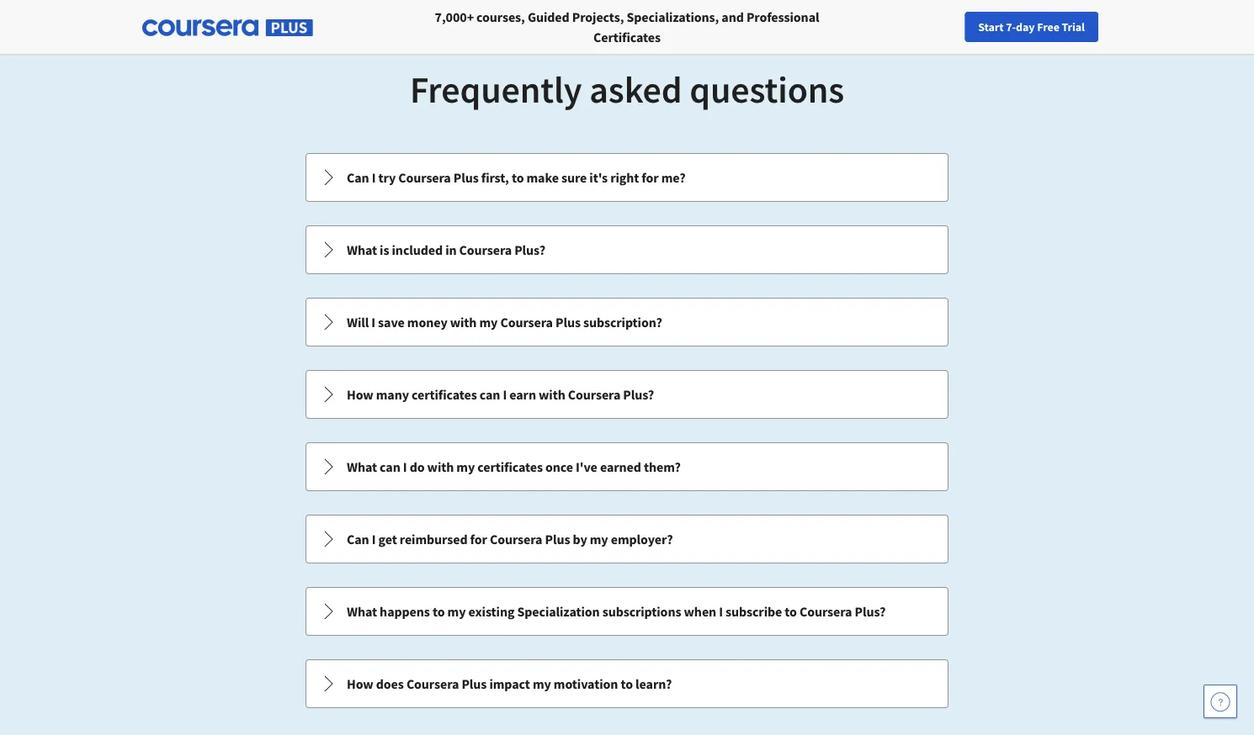 Task type: describe. For each thing, give the bounding box(es) containing it.
to right happens
[[433, 604, 445, 620]]

to inside dropdown button
[[512, 169, 524, 186]]

with for coursera
[[450, 314, 477, 331]]

projects,
[[572, 8, 624, 25]]

trial
[[1062, 19, 1085, 35]]

subscribe
[[726, 604, 782, 620]]

to left learn?
[[621, 676, 633, 693]]

do
[[410, 459, 425, 476]]

subscription?
[[583, 314, 662, 331]]

make
[[527, 169, 559, 186]]

your
[[919, 19, 942, 35]]

can inside dropdown button
[[480, 386, 500, 403]]

save
[[378, 314, 405, 331]]

is
[[380, 242, 389, 258]]

can for can i try coursera plus first, to make sure it's right for me?
[[347, 169, 369, 186]]

start 7-day free trial
[[978, 19, 1085, 35]]

for inside dropdown button
[[642, 169, 659, 186]]

sure
[[561, 169, 587, 186]]

can i get reimbursed for coursera plus by my employer? button
[[306, 516, 948, 563]]

right
[[610, 169, 639, 186]]

professional
[[747, 8, 819, 25]]

show notifications image
[[1027, 21, 1047, 41]]

happens
[[380, 604, 430, 620]]

list containing can i try coursera plus first, to make sure it's right for me?
[[304, 152, 950, 710]]

earned
[[600, 459, 641, 476]]

asked
[[589, 66, 682, 112]]

what happens to my existing specialization subscriptions when i subscribe to coursera plus?
[[347, 604, 886, 620]]

try
[[378, 169, 396, 186]]

plus? inside what is included in coursera plus? dropdown button
[[514, 242, 545, 258]]

will i save money with my coursera plus subscription? button
[[306, 299, 948, 346]]

day
[[1016, 19, 1035, 35]]

for inside dropdown button
[[470, 531, 487, 548]]

will i save money with my coursera plus subscription?
[[347, 314, 662, 331]]

how does coursera plus impact my motivation to learn? button
[[306, 661, 948, 708]]

7,000+
[[435, 8, 474, 25]]

certificates inside dropdown button
[[412, 386, 477, 403]]

to right subscribe
[[785, 604, 797, 620]]

i've
[[576, 459, 597, 476]]

find your new career
[[895, 19, 1001, 35]]

courses,
[[477, 8, 525, 25]]

with for certificates
[[427, 459, 454, 476]]

specializations,
[[627, 8, 719, 25]]

motivation
[[554, 676, 618, 693]]

can for can i get reimbursed for coursera plus by my employer?
[[347, 531, 369, 548]]

start
[[978, 19, 1004, 35]]

career
[[968, 19, 1001, 35]]

guided
[[528, 8, 570, 25]]

frequently asked questions
[[410, 66, 844, 112]]

what for what is included in coursera plus?
[[347, 242, 377, 258]]

plus? inside what happens to my existing specialization subscriptions when i subscribe to coursera plus? dropdown button
[[855, 604, 886, 620]]

questions
[[690, 66, 844, 112]]

will
[[347, 314, 369, 331]]

certificates
[[594, 29, 661, 45]]

7,000+ courses, guided projects, specializations, and professional certificates
[[435, 8, 819, 45]]

certificates inside "dropdown button"
[[478, 459, 543, 476]]



Task type: vqa. For each thing, say whether or not it's contained in the screenshot.
try
yes



Task type: locate. For each thing, give the bounding box(es) containing it.
what left is
[[347, 242, 377, 258]]

0 horizontal spatial for
[[470, 531, 487, 548]]

my right do
[[457, 459, 475, 476]]

2 how from the top
[[347, 676, 373, 693]]

can left get
[[347, 531, 369, 548]]

0 vertical spatial certificates
[[412, 386, 477, 403]]

how
[[347, 386, 373, 403], [347, 676, 373, 693]]

what can i do with my certificates once i've earned them? button
[[306, 444, 948, 491]]

certificates left once
[[478, 459, 543, 476]]

1 horizontal spatial certificates
[[478, 459, 543, 476]]

with right money
[[450, 314, 477, 331]]

get
[[378, 531, 397, 548]]

when
[[684, 604, 716, 620]]

plus inside how does coursera plus impact my motivation to learn? dropdown button
[[462, 676, 487, 693]]

1 vertical spatial certificates
[[478, 459, 543, 476]]

i right will
[[371, 314, 375, 331]]

1 can from the top
[[347, 169, 369, 186]]

i inside dropdown button
[[372, 169, 376, 186]]

0 horizontal spatial plus?
[[514, 242, 545, 258]]

plus left by at the left bottom
[[545, 531, 570, 548]]

what left do
[[347, 459, 377, 476]]

coursera right does
[[406, 676, 459, 693]]

learn?
[[636, 676, 672, 693]]

frequently
[[410, 66, 582, 112]]

and
[[722, 8, 744, 25]]

for right the reimbursed
[[470, 531, 487, 548]]

plus left first,
[[454, 169, 479, 186]]

it's
[[590, 169, 608, 186]]

1 vertical spatial what
[[347, 459, 377, 476]]

my inside "dropdown button"
[[457, 459, 475, 476]]

what is included in coursera plus?
[[347, 242, 545, 258]]

i left do
[[403, 459, 407, 476]]

them?
[[644, 459, 681, 476]]

earn
[[510, 386, 536, 403]]

does
[[376, 676, 404, 693]]

2 what from the top
[[347, 459, 377, 476]]

how left 'many'
[[347, 386, 373, 403]]

i left try
[[372, 169, 376, 186]]

0 horizontal spatial certificates
[[412, 386, 477, 403]]

can i try coursera plus first, to make sure it's right for me? button
[[306, 154, 948, 201]]

2 vertical spatial plus?
[[855, 604, 886, 620]]

coursera
[[398, 169, 451, 186], [459, 242, 512, 258], [500, 314, 553, 331], [568, 386, 621, 403], [490, 531, 542, 548], [800, 604, 852, 620], [406, 676, 459, 693]]

0 vertical spatial what
[[347, 242, 377, 258]]

plus inside will i save money with my coursera plus subscription? dropdown button
[[556, 314, 581, 331]]

how left does
[[347, 676, 373, 693]]

plus
[[454, 169, 479, 186], [556, 314, 581, 331], [545, 531, 570, 548], [462, 676, 487, 693]]

with inside will i save money with my coursera plus subscription? dropdown button
[[450, 314, 477, 331]]

once
[[545, 459, 573, 476]]

1 vertical spatial for
[[470, 531, 487, 548]]

plus?
[[514, 242, 545, 258], [623, 386, 654, 403], [855, 604, 886, 620]]

i inside "dropdown button"
[[403, 459, 407, 476]]

plus left subscription?
[[556, 314, 581, 331]]

can inside 'can i get reimbursed for coursera plus by my employer?' dropdown button
[[347, 531, 369, 548]]

my inside dropdown button
[[590, 531, 608, 548]]

can i try coursera plus first, to make sure it's right for me?
[[347, 169, 686, 186]]

how many certificates can i earn with coursera plus? button
[[306, 371, 948, 418]]

i left get
[[372, 531, 376, 548]]

with
[[450, 314, 477, 331], [539, 386, 565, 403], [427, 459, 454, 476]]

what can i do with my certificates once i've earned them?
[[347, 459, 681, 476]]

how for how many certificates can i earn with coursera plus?
[[347, 386, 373, 403]]

i left the earn
[[503, 386, 507, 403]]

to right first,
[[512, 169, 524, 186]]

my
[[479, 314, 498, 331], [457, 459, 475, 476], [590, 531, 608, 548], [447, 604, 466, 620], [533, 676, 551, 693]]

coursera inside dropdown button
[[490, 531, 542, 548]]

0 vertical spatial with
[[450, 314, 477, 331]]

included
[[392, 242, 443, 258]]

0 vertical spatial plus?
[[514, 242, 545, 258]]

employer?
[[611, 531, 673, 548]]

in
[[445, 242, 457, 258]]

me?
[[661, 169, 686, 186]]

what
[[347, 242, 377, 258], [347, 459, 377, 476], [347, 604, 377, 620]]

by
[[573, 531, 587, 548]]

plus inside the can i try coursera plus first, to make sure it's right for me? dropdown button
[[454, 169, 479, 186]]

0 vertical spatial for
[[642, 169, 659, 186]]

what left happens
[[347, 604, 377, 620]]

coursera inside dropdown button
[[398, 169, 451, 186]]

for left "me?"
[[642, 169, 659, 186]]

reimbursed
[[400, 531, 468, 548]]

my right impact
[[533, 676, 551, 693]]

my left existing
[[447, 604, 466, 620]]

money
[[407, 314, 448, 331]]

to
[[512, 169, 524, 186], [433, 604, 445, 620], [785, 604, 797, 620], [621, 676, 633, 693]]

coursera right subscribe
[[800, 604, 852, 620]]

what is included in coursera plus? button
[[306, 226, 948, 274]]

plus? inside "how many certificates can i earn with coursera plus?" dropdown button
[[623, 386, 654, 403]]

list
[[304, 152, 950, 710]]

find
[[895, 19, 917, 35]]

1 vertical spatial with
[[539, 386, 565, 403]]

my right money
[[479, 314, 498, 331]]

how many certificates can i earn with coursera plus?
[[347, 386, 654, 403]]

with inside 'what can i do with my certificates once i've earned them?' "dropdown button"
[[427, 459, 454, 476]]

how for how does coursera plus impact my motivation to learn?
[[347, 676, 373, 693]]

can left the earn
[[480, 386, 500, 403]]

my for motivation
[[533, 676, 551, 693]]

1 vertical spatial can
[[380, 459, 400, 476]]

coursera left by at the left bottom
[[490, 531, 542, 548]]

7-
[[1006, 19, 1016, 35]]

2 vertical spatial with
[[427, 459, 454, 476]]

help center image
[[1210, 692, 1231, 712]]

2 vertical spatial what
[[347, 604, 377, 620]]

1 how from the top
[[347, 386, 373, 403]]

plus inside 'can i get reimbursed for coursera plus by my employer?' dropdown button
[[545, 531, 570, 548]]

what for what happens to my existing specialization subscriptions when i subscribe to coursera plus?
[[347, 604, 377, 620]]

free
[[1037, 19, 1060, 35]]

i
[[372, 169, 376, 186], [371, 314, 375, 331], [503, 386, 507, 403], [403, 459, 407, 476], [372, 531, 376, 548], [719, 604, 723, 620]]

1 vertical spatial how
[[347, 676, 373, 693]]

1 vertical spatial can
[[347, 531, 369, 548]]

3 what from the top
[[347, 604, 377, 620]]

my for coursera
[[479, 314, 498, 331]]

my for certificates
[[457, 459, 475, 476]]

0 horizontal spatial can
[[380, 459, 400, 476]]

coursera right in
[[459, 242, 512, 258]]

coursera right try
[[398, 169, 451, 186]]

1 horizontal spatial plus?
[[623, 386, 654, 403]]

with inside "how many certificates can i earn with coursera plus?" dropdown button
[[539, 386, 565, 403]]

plus left impact
[[462, 676, 487, 693]]

i inside dropdown button
[[372, 531, 376, 548]]

certificates right 'many'
[[412, 386, 477, 403]]

specialization
[[517, 604, 600, 620]]

can left try
[[347, 169, 369, 186]]

None search field
[[231, 11, 543, 44]]

subscriptions
[[602, 604, 681, 620]]

existing
[[468, 604, 515, 620]]

can i get reimbursed for coursera plus by my employer?
[[347, 531, 673, 548]]

coursera plus image
[[142, 19, 313, 36]]

coursera right the earn
[[568, 386, 621, 403]]

can
[[347, 169, 369, 186], [347, 531, 369, 548]]

certificates
[[412, 386, 477, 403], [478, 459, 543, 476]]

for
[[642, 169, 659, 186], [470, 531, 487, 548]]

what for what can i do with my certificates once i've earned them?
[[347, 459, 377, 476]]

can inside "dropdown button"
[[380, 459, 400, 476]]

1 horizontal spatial can
[[480, 386, 500, 403]]

1 what from the top
[[347, 242, 377, 258]]

0 vertical spatial how
[[347, 386, 373, 403]]

what happens to my existing specialization subscriptions when i subscribe to coursera plus? button
[[306, 588, 948, 636]]

can
[[480, 386, 500, 403], [380, 459, 400, 476]]

with right do
[[427, 459, 454, 476]]

many
[[376, 386, 409, 403]]

my right by at the left bottom
[[590, 531, 608, 548]]

start 7-day free trial button
[[965, 12, 1099, 42]]

i right when
[[719, 604, 723, 620]]

can left do
[[380, 459, 400, 476]]

find your new career link
[[887, 17, 1009, 38]]

2 can from the top
[[347, 531, 369, 548]]

first,
[[481, 169, 509, 186]]

can inside the can i try coursera plus first, to make sure it's right for me? dropdown button
[[347, 169, 369, 186]]

with right the earn
[[539, 386, 565, 403]]

new
[[944, 19, 966, 35]]

0 vertical spatial can
[[480, 386, 500, 403]]

coursera up the earn
[[500, 314, 553, 331]]

1 vertical spatial plus?
[[623, 386, 654, 403]]

2 horizontal spatial plus?
[[855, 604, 886, 620]]

impact
[[489, 676, 530, 693]]

what inside "dropdown button"
[[347, 459, 377, 476]]

how does coursera plus impact my motivation to learn?
[[347, 676, 672, 693]]

0 vertical spatial can
[[347, 169, 369, 186]]

1 horizontal spatial for
[[642, 169, 659, 186]]



